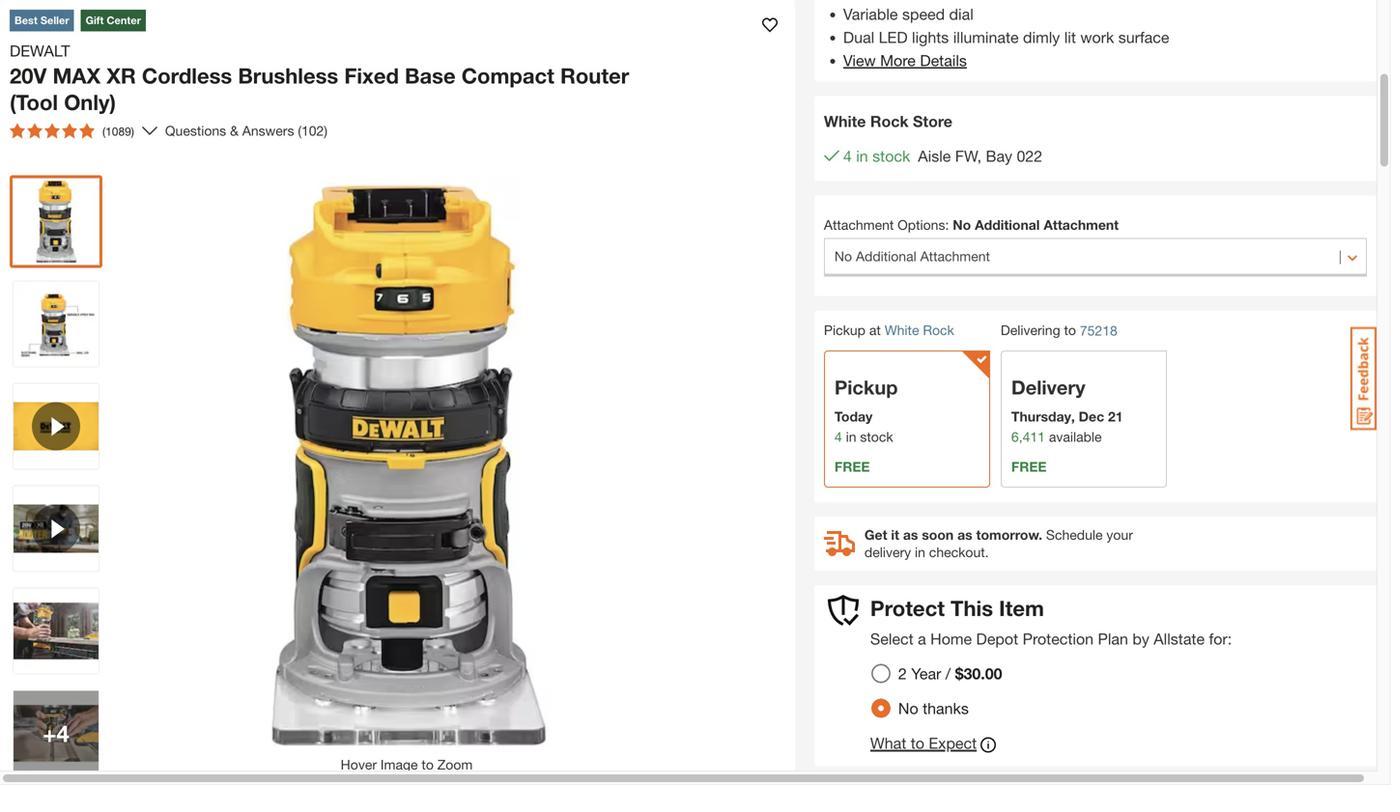 Task type: locate. For each thing, give the bounding box(es) containing it.
rock right at
[[923, 322, 954, 338]]

dewalt wood routers dcw600b a0.2 image
[[14, 589, 99, 674]]

(1089) link
[[2, 115, 157, 146]]

attachment up no additional attachment
[[824, 217, 894, 233]]

variable
[[843, 5, 898, 23]]

center
[[107, 14, 141, 27]]

0 vertical spatial rock
[[870, 112, 909, 130]]

in down soon at the bottom of the page
[[915, 544, 925, 560]]

white right at
[[885, 322, 919, 338]]

0 vertical spatial white
[[824, 112, 866, 130]]

dewalt
[[10, 42, 70, 60]]

+
[[43, 720, 57, 747]]

0 horizontal spatial free
[[835, 459, 870, 475]]

2 free from the left
[[1011, 459, 1047, 475]]

0 horizontal spatial rock
[[870, 112, 909, 130]]

more
[[880, 51, 916, 69]]

attachment down :
[[920, 248, 990, 264]]

it
[[891, 527, 899, 543]]

no additional attachment
[[835, 248, 990, 264]]

0 vertical spatial no
[[953, 217, 971, 233]]

no right :
[[953, 217, 971, 233]]

1 horizontal spatial white
[[885, 322, 919, 338]]

pickup left at
[[824, 322, 866, 338]]

rock
[[870, 112, 909, 130], [923, 322, 954, 338]]

option group
[[864, 656, 1018, 726]]

free for delivery
[[1011, 459, 1047, 475]]

1 horizontal spatial to
[[911, 734, 924, 752]]

free
[[835, 459, 870, 475], [1011, 459, 1047, 475]]

available
[[1049, 429, 1102, 445]]

year
[[911, 664, 941, 683]]

variable speed dial dual led lights illuminate dimly lit work surface view more details
[[843, 5, 1169, 69]]

stock down "white rock store"
[[872, 147, 910, 165]]

questions & answers (102)
[[165, 123, 327, 139]]

1 vertical spatial white
[[885, 322, 919, 338]]

pickup at white rock
[[824, 322, 954, 338]]

6095062767001 image
[[14, 384, 99, 469]]

1 vertical spatial additional
[[856, 248, 916, 264]]

no
[[953, 217, 971, 233], [835, 248, 852, 264], [898, 699, 918, 718]]

aisle fw, bay 022
[[918, 147, 1043, 165]]

options
[[898, 217, 945, 233]]

tomorrow.
[[976, 527, 1042, 543]]

bay
[[986, 147, 1012, 165]]

stock down today
[[860, 429, 893, 445]]

to
[[1064, 322, 1076, 338], [911, 734, 924, 752], [422, 757, 434, 773]]

in down today
[[846, 429, 856, 445]]

75218
[[1080, 322, 1117, 338]]

schedule your delivery in checkout.
[[864, 527, 1133, 560]]

no inside "button"
[[835, 248, 852, 264]]

as right it at the right bottom
[[903, 527, 918, 543]]

0 vertical spatial pickup
[[824, 322, 866, 338]]

in for schedule
[[915, 544, 925, 560]]

2 vertical spatial no
[[898, 699, 918, 718]]

75218 link
[[1080, 321, 1117, 341]]

fw,
[[955, 147, 982, 165]]

what to expect button
[[870, 733, 996, 757]]

lit
[[1064, 28, 1076, 46]]

max
[[53, 63, 101, 88]]

as up checkout.
[[957, 527, 972, 543]]

free down today
[[835, 459, 870, 475]]

2 vertical spatial in
[[915, 544, 925, 560]]

&
[[230, 123, 239, 139]]

to left 'zoom'
[[422, 757, 434, 773]]

at
[[869, 322, 881, 338]]

white up 4 in stock
[[824, 112, 866, 130]]

0 vertical spatial to
[[1064, 322, 1076, 338]]

in down "white rock store"
[[856, 147, 868, 165]]

dual
[[843, 28, 874, 46]]

what to expect
[[870, 734, 977, 752]]

0 horizontal spatial no
[[835, 248, 852, 264]]

to inside "delivering to 75218"
[[1064, 322, 1076, 338]]

work
[[1080, 28, 1114, 46]]

surface
[[1118, 28, 1169, 46]]

compact
[[461, 63, 554, 88]]

2 vertical spatial 4
[[57, 720, 69, 747]]

in inside schedule your delivery in checkout.
[[915, 544, 925, 560]]

0 horizontal spatial attachment
[[824, 217, 894, 233]]

by
[[1133, 630, 1149, 648]]

speed
[[902, 5, 945, 23]]

depot
[[976, 630, 1018, 648]]

20v
[[10, 63, 47, 88]]

dial
[[949, 5, 973, 23]]

pickup up today
[[835, 376, 898, 399]]

1 horizontal spatial rock
[[923, 322, 954, 338]]

delivering
[[1001, 322, 1060, 338]]

aisle
[[918, 147, 951, 165]]

dimly
[[1023, 28, 1060, 46]]

stock inside pickup today 4 in stock
[[860, 429, 893, 445]]

this
[[951, 595, 993, 621]]

1 horizontal spatial free
[[1011, 459, 1047, 475]]

to right what
[[911, 734, 924, 752]]

in inside pickup today 4 in stock
[[846, 429, 856, 445]]

hover image to zoom button
[[117, 175, 696, 775]]

protection
[[1023, 630, 1094, 648]]

4
[[843, 147, 852, 165], [835, 429, 842, 445], [57, 720, 69, 747]]

plan
[[1098, 630, 1128, 648]]

1 horizontal spatial no
[[898, 699, 918, 718]]

pickup
[[824, 322, 866, 338], [835, 376, 898, 399]]

to for expect
[[911, 734, 924, 752]]

to left 75218
[[1064, 322, 1076, 338]]

item
[[999, 595, 1044, 621]]

0 horizontal spatial as
[[903, 527, 918, 543]]

view more details link
[[843, 51, 967, 69]]

home
[[930, 630, 972, 648]]

1 vertical spatial pickup
[[835, 376, 898, 399]]

0 vertical spatial in
[[856, 147, 868, 165]]

additional down options
[[856, 248, 916, 264]]

no down 2 at the bottom right
[[898, 699, 918, 718]]

1 vertical spatial to
[[911, 734, 924, 752]]

in
[[856, 147, 868, 165], [846, 429, 856, 445], [915, 544, 925, 560]]

1 horizontal spatial attachment
[[920, 248, 990, 264]]

0 horizontal spatial 4
[[57, 720, 69, 747]]

select
[[870, 630, 914, 648]]

2 horizontal spatial attachment
[[1044, 217, 1119, 233]]

xr
[[107, 63, 136, 88]]

:
[[945, 217, 949, 233]]

0 vertical spatial 4
[[843, 147, 852, 165]]

1 free from the left
[[835, 459, 870, 475]]

0 vertical spatial additional
[[975, 217, 1040, 233]]

1 vertical spatial 4
[[835, 429, 842, 445]]

1 horizontal spatial as
[[957, 527, 972, 543]]

0 horizontal spatial additional
[[856, 248, 916, 264]]

pickup for pickup today 4 in stock
[[835, 376, 898, 399]]

1 vertical spatial in
[[846, 429, 856, 445]]

additional right :
[[975, 217, 1040, 233]]

gift center
[[86, 14, 141, 27]]

1 vertical spatial rock
[[923, 322, 954, 338]]

2 horizontal spatial 4
[[843, 147, 852, 165]]

attachment
[[824, 217, 894, 233], [1044, 217, 1119, 233], [920, 248, 990, 264]]

thursday,
[[1011, 408, 1075, 424]]

store
[[913, 112, 952, 130]]

cordless
[[142, 63, 232, 88]]

option group containing 2 year /
[[864, 656, 1018, 726]]

6,411
[[1011, 429, 1045, 445]]

only)
[[64, 89, 116, 115]]

1 horizontal spatial 4
[[835, 429, 842, 445]]

questions
[[165, 123, 226, 139]]

1 vertical spatial stock
[[860, 429, 893, 445]]

delivery thursday, dec 21 6,411 available
[[1011, 376, 1123, 445]]

2 horizontal spatial to
[[1064, 322, 1076, 338]]

attachment up no additional attachment "button"
[[1044, 217, 1119, 233]]

as
[[903, 527, 918, 543], [957, 527, 972, 543]]

rock up 4 in stock
[[870, 112, 909, 130]]

no up pickup at white rock
[[835, 248, 852, 264]]

protect
[[870, 595, 945, 621]]

2 vertical spatial to
[[422, 757, 434, 773]]

in for pickup
[[846, 429, 856, 445]]

dewalt wood routers dcw600b 40.1 image
[[14, 282, 99, 367]]

free for pickup
[[835, 459, 870, 475]]

free down 6,411
[[1011, 459, 1047, 475]]

1 vertical spatial no
[[835, 248, 852, 264]]

allstate
[[1154, 630, 1205, 648]]



Task type: describe. For each thing, give the bounding box(es) containing it.
view
[[843, 51, 876, 69]]

best seller
[[14, 14, 69, 27]]

attachment options : no additional attachment
[[824, 217, 1119, 233]]

image
[[380, 757, 418, 773]]

what
[[870, 734, 906, 752]]

(102)
[[298, 123, 327, 139]]

get
[[864, 527, 887, 543]]

no additional attachment button
[[824, 238, 1367, 277]]

white rock button
[[885, 322, 954, 338]]

dewalt wood routers dcw600b 1d.3 image
[[14, 691, 99, 776]]

pickup for pickup at white rock
[[824, 322, 866, 338]]

get it as soon as tomorrow.
[[864, 527, 1042, 543]]

dewalt link
[[10, 39, 78, 62]]

/
[[946, 664, 951, 683]]

0 horizontal spatial white
[[824, 112, 866, 130]]

additional inside "button"
[[856, 248, 916, 264]]

(1089)
[[102, 125, 134, 138]]

your
[[1106, 527, 1133, 543]]

no thanks
[[898, 699, 969, 718]]

1 horizontal spatial additional
[[975, 217, 1040, 233]]

1 as from the left
[[903, 527, 918, 543]]

delivery
[[864, 544, 911, 560]]

checkout.
[[929, 544, 989, 560]]

white rock store
[[824, 112, 952, 130]]

expect
[[929, 734, 977, 752]]

delivery
[[1011, 376, 1085, 399]]

no for no thanks
[[898, 699, 918, 718]]

attachment inside "button"
[[920, 248, 990, 264]]

details
[[920, 51, 967, 69]]

0 horizontal spatial to
[[422, 757, 434, 773]]

lights
[[912, 28, 949, 46]]

pickup today 4 in stock
[[835, 376, 898, 445]]

dewalt 20v max xr cordless brushless fixed base compact router (tool only)
[[10, 42, 629, 115]]

no for no additional attachment
[[835, 248, 852, 264]]

5 stars image
[[10, 123, 95, 139]]

seller
[[40, 14, 69, 27]]

feedback link image
[[1350, 327, 1377, 431]]

gift
[[86, 14, 104, 27]]

today
[[835, 408, 873, 424]]

add to list image
[[762, 17, 778, 33]]

6157884320001 image
[[14, 486, 99, 571]]

dewalt wood routers dcw600b 64.0 image
[[14, 179, 99, 264]]

2 horizontal spatial no
[[953, 217, 971, 233]]

illuminate
[[953, 28, 1019, 46]]

protect this item select a home depot protection plan by allstate for:
[[870, 595, 1232, 648]]

4 in stock
[[843, 147, 910, 165]]

2
[[898, 664, 907, 683]]

0 vertical spatial stock
[[872, 147, 910, 165]]

(1089) button
[[2, 115, 142, 146]]

for:
[[1209, 630, 1232, 648]]

hover image to zoom
[[341, 757, 473, 773]]

base
[[405, 63, 456, 88]]

4 inside pickup today 4 in stock
[[835, 429, 842, 445]]

router
[[560, 63, 629, 88]]

dec
[[1079, 408, 1104, 424]]

21
[[1108, 408, 1123, 424]]

(tool
[[10, 89, 58, 115]]

fixed
[[344, 63, 399, 88]]

2 as from the left
[[957, 527, 972, 543]]

led
[[879, 28, 908, 46]]

soon
[[922, 527, 954, 543]]

a
[[918, 630, 926, 648]]

best
[[14, 14, 38, 27]]

answers
[[242, 123, 294, 139]]

delivering to 75218
[[1001, 322, 1117, 338]]

022
[[1017, 147, 1043, 165]]

hover
[[341, 757, 377, 773]]

$30.00
[[955, 664, 1002, 683]]

thanks
[[923, 699, 969, 718]]

2 year / $30.00
[[898, 664, 1002, 683]]

zoom
[[437, 757, 473, 773]]

schedule
[[1046, 527, 1103, 543]]

to for 75218
[[1064, 322, 1076, 338]]

+ 4
[[43, 720, 69, 747]]



Task type: vqa. For each thing, say whether or not it's contained in the screenshot.
how to make an easter bunny planter | use this guide to create a kid-friendly easter bunny planter. image
no



